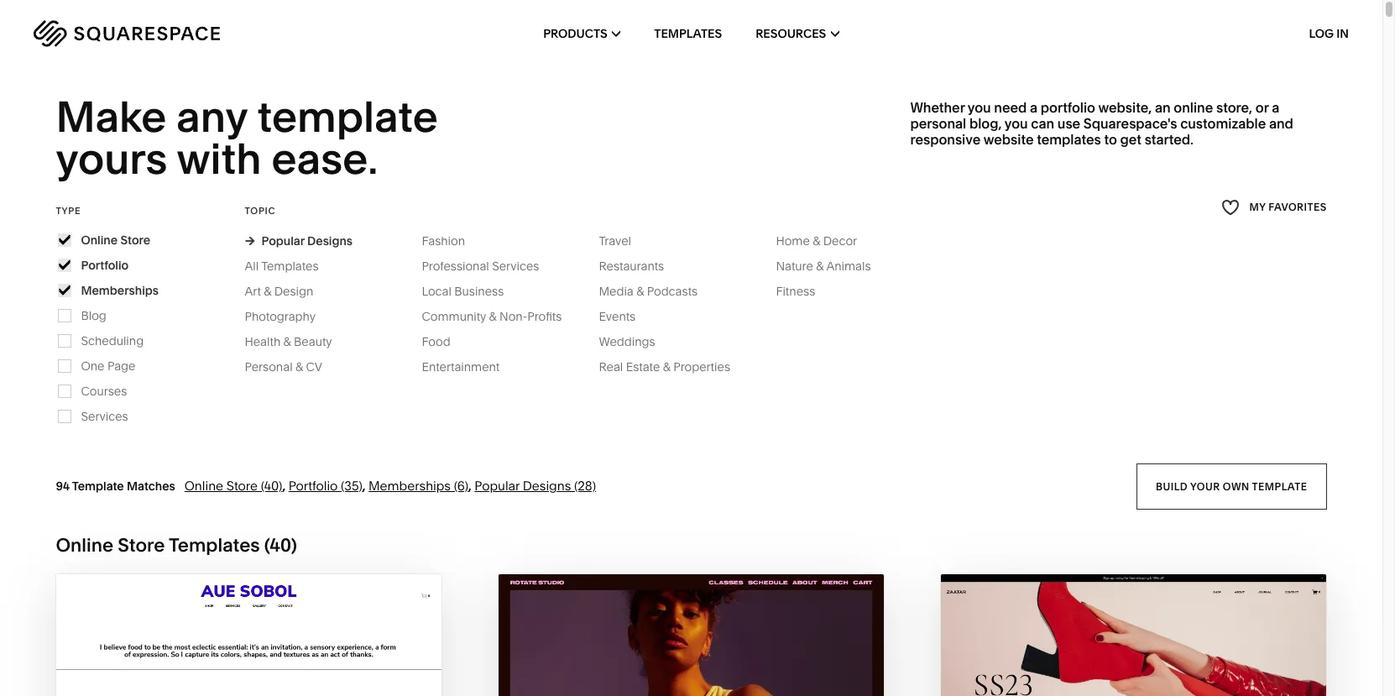 Task type: locate. For each thing, give the bounding box(es) containing it.
my favorites
[[1250, 201, 1327, 214]]

0 vertical spatial template
[[257, 91, 438, 143]]

1 vertical spatial template
[[1252, 480, 1308, 492]]

, left portfolio (35) link
[[283, 478, 286, 494]]

store,
[[1217, 99, 1253, 116]]

memberships up blog
[[81, 283, 159, 298]]

community
[[422, 309, 486, 324]]

0 horizontal spatial portfolio
[[81, 258, 129, 273]]

photography
[[245, 309, 316, 324]]

& for animals
[[816, 258, 824, 274]]

memberships left the (6)
[[369, 478, 451, 494]]

0 vertical spatial services
[[492, 258, 539, 274]]

resources
[[756, 26, 826, 41]]

0 vertical spatial store
[[120, 232, 150, 248]]

0 vertical spatial designs
[[307, 233, 353, 248]]

website
[[984, 131, 1034, 148]]

1 horizontal spatial popular
[[475, 478, 520, 494]]

& left cv
[[296, 359, 303, 374]]

& right nature
[[816, 258, 824, 274]]

1 horizontal spatial template
[[1252, 480, 1308, 492]]

0 vertical spatial templates
[[654, 26, 722, 41]]

a right need
[[1030, 99, 1038, 116]]

0 vertical spatial popular
[[262, 233, 305, 248]]

template
[[257, 91, 438, 143], [1252, 480, 1308, 492]]

online store (40) link
[[185, 478, 283, 494]]

1 horizontal spatial memberships
[[369, 478, 451, 494]]

home & decor
[[776, 233, 857, 248]]

designs left (28)
[[523, 478, 571, 494]]

online right matches
[[185, 478, 223, 494]]

portfolio down online store
[[81, 258, 129, 273]]

2 a from the left
[[1272, 99, 1280, 116]]

1 horizontal spatial designs
[[523, 478, 571, 494]]

restaurants link
[[599, 258, 681, 274]]

popular designs link
[[245, 233, 353, 248]]

& right the media
[[637, 284, 644, 299]]

all templates link
[[245, 258, 335, 274]]

1 vertical spatial portfolio
[[289, 478, 338, 494]]

decor
[[824, 233, 857, 248]]

local
[[422, 284, 452, 299]]

& right art
[[264, 284, 271, 299]]

popular up all templates in the top left of the page
[[262, 233, 305, 248]]

, left memberships (6) link
[[363, 478, 366, 494]]

a right or
[[1272, 99, 1280, 116]]

your
[[1191, 480, 1221, 492]]

zaatar image
[[941, 574, 1326, 696]]

cv
[[306, 359, 323, 374]]

in
[[1337, 26, 1349, 41]]

templates
[[654, 26, 722, 41], [261, 258, 319, 274], [169, 534, 260, 557]]

2 vertical spatial templates
[[169, 534, 260, 557]]

& for decor
[[813, 233, 821, 248]]

0 vertical spatial online
[[81, 232, 118, 248]]

0 horizontal spatial popular
[[262, 233, 305, 248]]

entertainment link
[[422, 359, 517, 374]]

whether you need a portfolio website, an online store, or a personal blog, you can use squarespace's customizable and responsive website templates to get started.
[[911, 99, 1294, 148]]

memberships
[[81, 283, 159, 298], [369, 478, 451, 494]]

1 a from the left
[[1030, 99, 1038, 116]]

you
[[968, 99, 991, 116], [1005, 115, 1028, 132]]

popular right the (6)
[[475, 478, 520, 494]]

None checkbox
[[59, 284, 71, 296]]

nature & animals link
[[776, 258, 888, 274]]

personal
[[245, 359, 293, 374]]

designs up all templates link
[[307, 233, 353, 248]]

2 vertical spatial store
[[118, 534, 165, 557]]

aue sobol element
[[57, 574, 442, 696]]

properties
[[674, 359, 731, 374]]

1 vertical spatial online
[[185, 478, 223, 494]]

2 horizontal spatial templates
[[654, 26, 722, 41]]

services up business
[[492, 258, 539, 274]]

courses
[[81, 384, 127, 399]]

store
[[120, 232, 150, 248], [226, 478, 258, 494], [118, 534, 165, 557]]

online
[[1174, 99, 1214, 116]]

memberships (6) link
[[369, 478, 469, 494]]

2 horizontal spatial ,
[[469, 478, 472, 494]]

0 vertical spatial memberships
[[81, 283, 159, 298]]

(35)
[[341, 478, 363, 494]]

1 vertical spatial services
[[81, 409, 128, 424]]

services
[[492, 258, 539, 274], [81, 409, 128, 424]]

0 vertical spatial portfolio
[[81, 258, 129, 273]]

0 horizontal spatial you
[[968, 99, 991, 116]]

, left popular designs (28) link
[[469, 478, 472, 494]]

& left non-
[[489, 309, 497, 324]]

1 horizontal spatial a
[[1272, 99, 1280, 116]]

rotate element
[[499, 574, 884, 696]]

1 vertical spatial store
[[226, 478, 258, 494]]

local business link
[[422, 284, 521, 299]]

3 , from the left
[[469, 478, 472, 494]]

squarespace logo image
[[34, 20, 220, 47]]

events
[[599, 309, 636, 324]]

portfolio left (35)
[[289, 478, 338, 494]]

home & decor link
[[776, 233, 874, 248]]

log
[[1309, 26, 1334, 41]]

real estate & properties
[[599, 359, 731, 374]]

build your own template button
[[1137, 463, 1327, 510]]

photography link
[[245, 309, 333, 324]]

you left need
[[968, 99, 991, 116]]

1 vertical spatial designs
[[523, 478, 571, 494]]

make any template yours with ease.
[[56, 91, 447, 185]]

squarespace logo link
[[34, 20, 297, 47]]

& right home
[[813, 233, 821, 248]]

rotate image
[[499, 574, 884, 696]]

0 horizontal spatial a
[[1030, 99, 1038, 116]]

& right health at left
[[283, 334, 291, 349]]

0 horizontal spatial template
[[257, 91, 438, 143]]

favorites
[[1269, 201, 1327, 214]]

professional
[[422, 258, 489, 274]]

travel link
[[599, 233, 648, 248]]

events link
[[599, 309, 653, 324]]

1 horizontal spatial you
[[1005, 115, 1028, 132]]

(28)
[[574, 478, 596, 494]]

estate
[[626, 359, 660, 374]]

community & non-profits
[[422, 309, 562, 324]]

a
[[1030, 99, 1038, 116], [1272, 99, 1280, 116]]

1 vertical spatial templates
[[261, 258, 319, 274]]

any
[[176, 91, 247, 143]]

build your own template
[[1156, 480, 1308, 492]]

get
[[1121, 131, 1142, 148]]

podcasts
[[647, 284, 698, 299]]

2 vertical spatial online
[[56, 534, 113, 557]]

my favorites link
[[1222, 196, 1327, 219]]

online
[[81, 232, 118, 248], [185, 478, 223, 494], [56, 534, 113, 557]]

1 vertical spatial popular
[[475, 478, 520, 494]]

1 horizontal spatial ,
[[363, 478, 366, 494]]

aue sobol image
[[57, 574, 442, 696]]

store for online store (40) , portfolio (35) , memberships (6) , popular designs (28)
[[226, 478, 258, 494]]

94 template matches
[[56, 478, 175, 494]]

online up blog
[[81, 232, 118, 248]]

online down template
[[56, 534, 113, 557]]

art & design
[[245, 284, 313, 299]]

1 , from the left
[[283, 478, 286, 494]]

scheduling
[[81, 333, 144, 348]]

& for design
[[264, 284, 271, 299]]

personal & cv
[[245, 359, 323, 374]]

0 horizontal spatial ,
[[283, 478, 286, 494]]

templates link
[[654, 0, 722, 67]]

)
[[291, 534, 297, 557]]

0 horizontal spatial services
[[81, 409, 128, 424]]

services down courses
[[81, 409, 128, 424]]

& for cv
[[296, 359, 303, 374]]

beauty
[[294, 334, 332, 349]]

one
[[81, 358, 105, 373]]

you left can
[[1005, 115, 1028, 132]]



Task type: describe. For each thing, give the bounding box(es) containing it.
professional services
[[422, 258, 539, 274]]

1 horizontal spatial portfolio
[[289, 478, 338, 494]]

health & beauty
[[245, 334, 332, 349]]

0 horizontal spatial designs
[[307, 233, 353, 248]]

online store (40) , portfolio (35) , memberships (6) , popular designs (28)
[[185, 478, 596, 494]]

ease.
[[272, 133, 378, 185]]

travel
[[599, 233, 631, 248]]

1 horizontal spatial templates
[[261, 258, 319, 274]]

log             in link
[[1309, 26, 1349, 41]]

with
[[177, 133, 262, 185]]

products button
[[543, 0, 621, 67]]

media & podcasts
[[599, 284, 698, 299]]

fashion
[[422, 233, 465, 248]]

zaatar element
[[941, 574, 1326, 696]]

type
[[56, 205, 81, 216]]

0 horizontal spatial memberships
[[81, 283, 159, 298]]

online for online store
[[81, 232, 118, 248]]

& right the estate
[[663, 359, 671, 374]]

template inside make any template yours with ease.
[[257, 91, 438, 143]]

online store templates ( 40 )
[[56, 534, 297, 557]]

home
[[776, 233, 810, 248]]

page
[[107, 358, 136, 373]]

customizable
[[1181, 115, 1266, 132]]

& for beauty
[[283, 334, 291, 349]]

non-
[[500, 309, 528, 324]]

2 , from the left
[[363, 478, 366, 494]]

blog
[[81, 308, 106, 323]]

need
[[994, 99, 1027, 116]]

topic
[[245, 205, 276, 216]]

real
[[599, 359, 623, 374]]

& for non-
[[489, 309, 497, 324]]

my
[[1250, 201, 1266, 214]]

build
[[1156, 480, 1188, 492]]

own
[[1223, 480, 1250, 492]]

make
[[56, 91, 166, 143]]

blog,
[[970, 115, 1002, 132]]

all
[[245, 258, 259, 274]]

art & design link
[[245, 284, 330, 299]]

health & beauty link
[[245, 334, 349, 349]]

squarespace's
[[1084, 115, 1178, 132]]

professional services link
[[422, 258, 556, 274]]

online store
[[81, 232, 150, 248]]

one page
[[81, 358, 136, 373]]

food link
[[422, 334, 467, 349]]

online for online store (40) , portfolio (35) , memberships (6) , popular designs (28)
[[185, 478, 223, 494]]

template inside button
[[1252, 480, 1308, 492]]

can
[[1031, 115, 1055, 132]]

fashion link
[[422, 233, 482, 248]]

1 vertical spatial memberships
[[369, 478, 451, 494]]

design
[[274, 284, 313, 299]]

business
[[455, 284, 504, 299]]

fitness
[[776, 284, 816, 299]]

nature
[[776, 258, 814, 274]]

food
[[422, 334, 451, 349]]

responsive
[[911, 131, 981, 148]]

products
[[543, 26, 608, 41]]

template
[[72, 478, 124, 494]]

started.
[[1145, 131, 1194, 148]]

weddings link
[[599, 334, 672, 349]]

1 horizontal spatial services
[[492, 258, 539, 274]]

store for online store
[[120, 232, 150, 248]]

art
[[245, 284, 261, 299]]

local business
[[422, 284, 504, 299]]

use
[[1058, 115, 1081, 132]]

store for online store templates ( 40 )
[[118, 534, 165, 557]]

popular designs
[[262, 233, 353, 248]]

and
[[1270, 115, 1294, 132]]

& for podcasts
[[637, 284, 644, 299]]

94
[[56, 478, 70, 494]]

entertainment
[[422, 359, 500, 374]]

online for online store templates ( 40 )
[[56, 534, 113, 557]]

(40)
[[261, 478, 283, 494]]

whether
[[911, 99, 965, 116]]

popular designs (28) link
[[475, 478, 596, 494]]

or
[[1256, 99, 1269, 116]]

fitness link
[[776, 284, 832, 299]]

animals
[[827, 258, 871, 274]]

40
[[270, 534, 291, 557]]

to
[[1105, 131, 1118, 148]]

resources button
[[756, 0, 840, 67]]

personal & cv link
[[245, 359, 339, 374]]

real estate & properties link
[[599, 359, 747, 374]]

yours
[[56, 133, 168, 185]]

all templates
[[245, 258, 319, 274]]

health
[[245, 334, 281, 349]]

matches
[[127, 478, 175, 494]]

nature & animals
[[776, 258, 871, 274]]

personal
[[911, 115, 967, 132]]

0 horizontal spatial templates
[[169, 534, 260, 557]]

(6)
[[454, 478, 469, 494]]

portfolio
[[1041, 99, 1096, 116]]



Task type: vqa. For each thing, say whether or not it's contained in the screenshot.
Oranssi image at the left bottom of page
no



